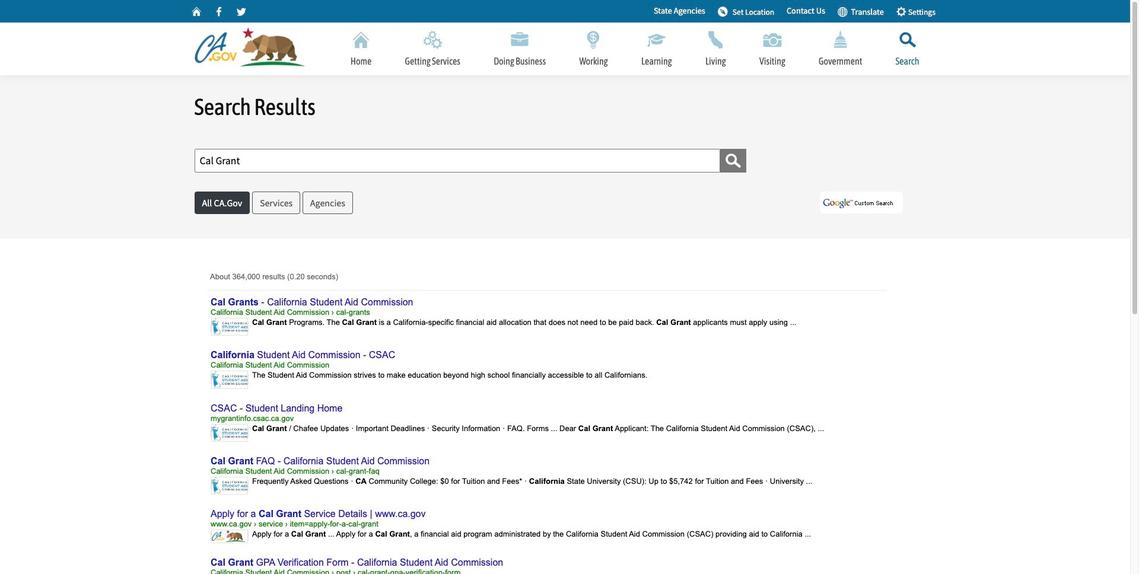 Task type: locate. For each thing, give the bounding box(es) containing it.
banner
[[0, 0, 1130, 75]]

gear image
[[896, 6, 907, 16]]

None submit
[[194, 192, 250, 214], [252, 192, 300, 214], [303, 192, 353, 214], [194, 192, 250, 214], [252, 192, 300, 214], [303, 192, 353, 214]]



Task type: describe. For each thing, give the bounding box(es) containing it.
Agency Search text field
[[194, 149, 720, 173]]

ca.gov logo image
[[194, 27, 312, 69]]

compass image
[[718, 6, 728, 16]]

search image
[[724, 152, 742, 170]]

globe image
[[837, 6, 848, 16]]



Task type: vqa. For each thing, say whether or not it's contained in the screenshot.
'submit'
yes



